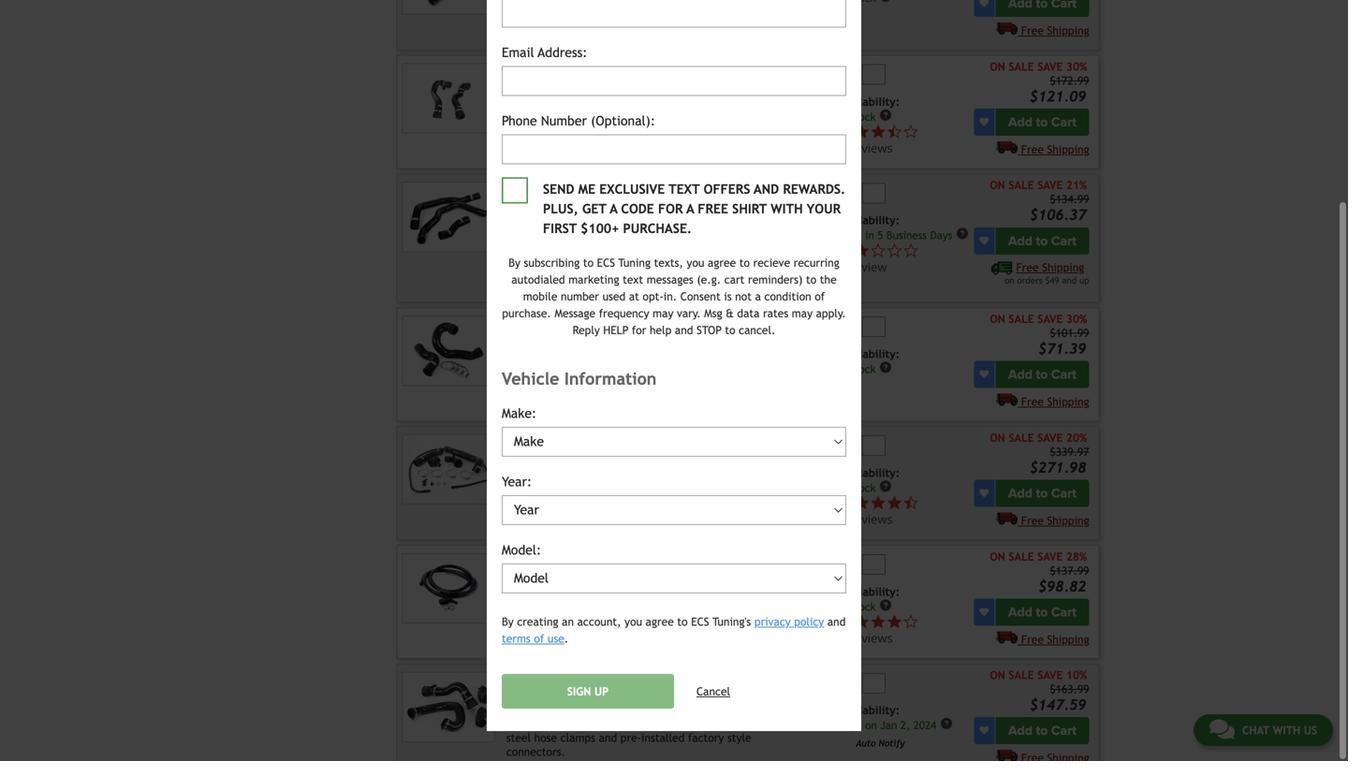 Task type: describe. For each thing, give the bounding box(es) containing it.
frequency
[[599, 307, 649, 320]]

free shipping image for $121.09
[[996, 140, 1018, 153]]

text inside "send me exclusive text offers and rewards. plus, get a code for a free shirt with your first $100+ purchase."
[[669, 182, 700, 197]]

water inside "ecs silicone hose kit includes upper and lower radiator hoses, water pipe connecting line and aluminum coolant bleeder screw"
[[716, 450, 745, 463]]

question sign image for 3 reviews
[[879, 108, 892, 122]]

policy
[[794, 615, 824, 628]]

from inside the n54 performance silicone radiator hoses upper and lower radiator silicone coolant hose kit to upgrade from your stock rubber hoses. includes stainless steel hose clamps. made to re-use your factory connections.
[[550, 345, 574, 359]]

star image up rewards.
[[837, 124, 854, 140]]

information
[[564, 369, 657, 389]]

es#: 3236075 mfg#: 003631ecs01kt
[[594, 483, 752, 495]]

a right get
[[610, 201, 618, 216]]

add to cart button for $271.98
[[996, 480, 1089, 507]]

free shipping for $121.09
[[1021, 143, 1089, 156]]

2 1 review link from the top
[[837, 258, 919, 275]]

creating
[[517, 615, 559, 628]]

a inside by subscribing to ecs tuning texts, you agree to recieve recurring autodialed marketing text messages (e.g. cart reminders) to the mobile number used at opt-in. consent is not a condition of purchase. message frequency may vary. msg & data rates may apply. reply help for help and stop to cancel.
[[755, 290, 761, 303]]

cancel.
[[739, 323, 776, 337]]

to inside by creating an account, you agree to ecs tuning's privacy policy and terms of use .
[[677, 615, 688, 628]]

on for free
[[1005, 275, 1015, 286]]

cart
[[724, 273, 745, 286]]

$121.09
[[1030, 88, 1087, 105]]

availability: for 1 review
[[837, 214, 900, 227]]

you inside by subscribing to ecs tuning texts, you agree to recieve recurring autodialed marketing text messages (e.g. cart reminders) to the mobile number used at opt-in. consent is not a condition of purchase. message frequency may vary. msg & data rates may apply. reply help for help and stop to cancel.
[[687, 256, 704, 269]]

free shipping image for $98.82
[[996, 630, 1018, 644]]

connecting inside "ecs silicone hose kit includes upper and lower radiator hoses, water pipe connecting line and aluminum coolant bleeder screw"
[[506, 464, 563, 477]]

for inside "send me exclusive text offers and rewards. plus, get a code for a free shirt with your first $100+ purchase."
[[658, 201, 683, 216]]

of inside by subscribing to ecs tuning texts, you agree to recieve recurring autodialed marketing text messages (e.g. cart reminders) to the mobile number used at opt-in. consent is not a condition of purchase. message frequency may vary. msg & data rates may apply. reply help for help and stop to cancel.
[[815, 290, 825, 303]]

qty: for 4
[[837, 558, 859, 571]]

exact-fit water pipe connecting line connects the expansion tank to the upper radiator hose. engineered in-house with perfectly formed fitment for a stronger, cleaner install.
[[506, 553, 792, 610]]

cancel
[[697, 685, 730, 698]]

retains inside m52 m54 silicone radiator hose kit (connectors included) retains oem fitment with superior looks and durability. connectors included!
[[506, 94, 543, 107]]

and inside m52 m54 silicone radiator hose kit (connectors included) retains oem fitment with superior looks and durability. connectors included!
[[711, 94, 730, 107]]

cart for $147.59
[[1051, 723, 1077, 739]]

pipe inside the "exact-fit water pipe connecting line connects the expansion tank to the upper radiator hose. engineered in-house with perfectly formed fitment for a stronger, cleaner install."
[[596, 553, 619, 568]]

to down 'recurring'
[[806, 273, 817, 286]]

hose down hoses
[[719, 331, 742, 344]]

a inside the "exact-fit water pipe connecting line connects the expansion tank to the upper radiator hose. engineered in-house with perfectly formed fitment for a stronger, cleaner install."
[[785, 583, 791, 596]]

question sign image for 2 reviews
[[879, 480, 892, 493]]

none telephone field inside the vehicle information dialog
[[502, 134, 846, 164]]

upper inside "ecs silicone hose kit includes upper and lower radiator hoses, water pipe connecting line and aluminum coolant bleeder screw"
[[551, 450, 580, 463]]

performance for $71.39
[[531, 316, 600, 330]]

add to cart button for $71.39
[[996, 361, 1089, 388]]

-
[[749, 672, 753, 686]]

save for $271.98
[[1038, 431, 1063, 444]]

star image right '3'
[[854, 124, 870, 140]]

silicone inside silicone radiator hose kit retains oem fitment with superior looks and durability! for vehicles with manual transmissions : cooper s/jcw only
[[506, 182, 549, 196]]

upper inside the n54 performance silicone radiator hoses upper and lower radiator silicone coolant hose kit to upgrade from your stock rubber hoses. includes stainless steel hose clamps. made to re-use your factory connections.
[[506, 331, 537, 344]]

hoses
[[700, 316, 732, 330]]

question sign image
[[879, 0, 892, 3]]

purchase. inside by subscribing to ecs tuning texts, you agree to recieve recurring autodialed marketing text messages (e.g. cart reminders) to the mobile number used at opt-in. consent is not a condition of purchase. message frequency may vary. msg & data rates may apply. reply help for help and stop to cancel.
[[502, 307, 551, 320]]

.
[[564, 632, 569, 645]]

brand: for 4 reviews
[[507, 616, 537, 628]]

from inside n54 performance silicone radiator hose kit - with oe connectors upper and lower radiator silicone coolant hose kit to upgrade from your stock rubber hoses. includes stainless steel hose clamps and pre-installed factory style connectors.
[[550, 717, 574, 730]]

get
[[582, 201, 606, 216]]

in-
[[566, 583, 579, 596]]

message
[[555, 307, 596, 320]]

and inside by creating an account, you agree to ecs tuning's privacy policy and terms of use .
[[828, 615, 846, 628]]

terms
[[502, 632, 531, 645]]

free shipping for $98.82
[[1021, 633, 1089, 646]]

0 horizontal spatial the
[[555, 569, 572, 582]]

es#: for 3 reviews
[[594, 127, 613, 139]]

add to wish list image for $106.37
[[980, 236, 989, 246]]

1
[[837, 258, 844, 275]]

2 2 reviews link from the top
[[837, 511, 919, 528]]

in.
[[664, 290, 677, 303]]

empty star image down business
[[886, 242, 903, 259]]

orders
[[1017, 275, 1043, 286]]

vehicle information dialog
[[0, 0, 1348, 761]]

hoses. inside the n54 performance silicone radiator hoses upper and lower radiator silicone coolant hose kit to upgrade from your stock rubber hoses. includes stainless steel hose clamps. made to re-use your factory connections.
[[670, 345, 701, 359]]

m52 m54 silicone radiator hose kit (connectors included) link
[[506, 63, 767, 93]]

stock for 2
[[850, 482, 876, 494]]

$106.37
[[1030, 207, 1087, 223]]

rubber inside the n54 performance silicone radiator hoses upper and lower radiator silicone coolant hose kit to upgrade from your stock rubber hoses. includes stainless steel hose clamps. made to re-use your factory connections.
[[633, 345, 666, 359]]

4 reviews
[[837, 630, 893, 646]]

durability!
[[733, 198, 786, 211]]

silicone inside "ecs silicone hose kit includes upper and lower radiator hoses, water pipe connecting line and aluminum coolant bleeder screw"
[[530, 434, 572, 449]]

qty: for 2
[[837, 439, 859, 452]]

$134.99
[[1050, 193, 1089, 206]]

save for $121.09
[[1038, 60, 1063, 73]]

free inside free shipping on orders $49 and up
[[1016, 261, 1039, 274]]

hose inside n54 performance silicone radiator hose kit - with oe connectors upper and lower radiator silicone coolant hose kit to upgrade from your stock rubber hoses. includes stainless steel hose clamps and pre-installed factory style connectors.
[[700, 672, 727, 686]]

to down '$271.98'
[[1036, 485, 1048, 501]]

steel inside the n54 performance silicone radiator hoses upper and lower radiator silicone coolant hose kit to upgrade from your stock rubber hoses. includes stainless steel hose clamps. made to re-use your factory connections.
[[506, 359, 531, 373]]

me
[[578, 182, 596, 197]]

brand: for 3 reviews
[[507, 127, 537, 139]]

availability: inside the availability: ships on jan 2, 2024
[[837, 704, 900, 717]]

pipe inside "ecs silicone hose kit includes upper and lower radiator hoses, water pipe connecting line and aluminum coolant bleeder screw"
[[749, 450, 770, 463]]

your right re-
[[681, 359, 703, 373]]

model:
[[502, 542, 541, 557]]

clamps
[[561, 731, 595, 744]]

$100+
[[581, 221, 619, 236]]

water inside the "exact-fit water pipe connecting line connects the expansion tank to the upper radiator hose. engineered in-house with perfectly formed fitment for a stronger, cleaner install."
[[559, 553, 592, 568]]

kit inside the n54 performance silicone radiator hoses upper and lower radiator silicone coolant hose kit to upgrade from your stock rubber hoses. includes stainless steel hose clamps. made to re-use your factory connections.
[[746, 331, 759, 344]]

2 4 reviews link from the top
[[837, 630, 919, 646]]

1 2 reviews link from the top
[[837, 495, 971, 528]]

line inside "ecs silicone hose kit includes upper and lower radiator hoses, water pipe connecting line and aluminum coolant bleeder screw"
[[566, 464, 587, 477]]

lower for hose
[[605, 450, 633, 463]]

coolant inside n54 performance silicone radiator hose kit - with oe connectors upper and lower radiator silicone coolant hose kit to upgrade from your stock rubber hoses. includes stainless steel hose clamps and pre-installed factory style connectors.
[[679, 703, 716, 716]]

review
[[847, 258, 887, 275]]

with down silicone radiator hose kit link
[[570, 212, 592, 225]]

days
[[930, 229, 953, 242]]

shipping for $98.82
[[1047, 633, 1089, 646]]

es#4315269 - 006205la09 - m52 m54 silicone radiator hose kit (connectors included) - retains oem fitment with superior looks and durability. connectors included! - ecs - bmw image
[[402, 63, 495, 133]]

included!
[[566, 108, 613, 121]]

hose down the cancel link at bottom right
[[719, 703, 742, 716]]

1 3 reviews link from the top
[[837, 124, 971, 156]]

and inside free shipping on orders $49 and up
[[1062, 275, 1077, 286]]

silicone for with
[[604, 672, 646, 686]]

lower for silicone
[[562, 331, 590, 344]]

free up on sale save 30% $172.99 $121.09
[[1021, 24, 1044, 37]]

kit inside m52 m54 silicone radiator hose kit (connectors included) retains oem fitment with superior looks and durability. connectors included!
[[683, 63, 698, 78]]

ships for availability: ships in 5 business days
[[837, 229, 862, 242]]

1 4 reviews link from the top
[[837, 614, 971, 646]]

kit inside "ecs silicone hose kit includes upper and lower radiator hoses, water pipe connecting line and aluminum coolant bleeder screw"
[[606, 434, 621, 449]]

includes inside n54 performance silicone radiator hose kit - with oe connectors upper and lower radiator silicone coolant hose kit to upgrade from your stock rubber hoses. includes stainless steel hose clamps and pre-installed factory style connectors.
[[705, 717, 746, 730]]

and up connectors.
[[540, 703, 558, 716]]

1 horizontal spatial the
[[668, 569, 685, 582]]

upgrade inside n54 performance silicone radiator hose kit - with oe connectors upper and lower radiator silicone coolant hose kit to upgrade from your stock rubber hoses. includes stainless steel hose clamps and pre-installed factory style connectors.
[[506, 717, 547, 730]]

sale for $106.37
[[1009, 178, 1034, 192]]

sign up button
[[502, 674, 674, 709]]

add to cart for $147.59
[[1008, 723, 1077, 739]]

coolant inside the n54 performance silicone radiator hoses upper and lower radiator silicone coolant hose kit to upgrade from your stock rubber hoses. includes stainless steel hose clamps. made to re-use your factory connections.
[[679, 331, 716, 344]]

line inside the "exact-fit water pipe connecting line connects the expansion tank to the upper radiator hose. engineered in-house with perfectly formed fitment for a stronger, cleaner install."
[[687, 553, 710, 568]]

availability: in stock for 2
[[837, 466, 900, 494]]

by for creating
[[502, 615, 514, 628]]

availability: for 2 reviews
[[837, 466, 900, 479]]

with left 'us'
[[1273, 724, 1301, 737]]

ecs - corporate logo image for 3 reviews
[[540, 128, 589, 139]]

mfg#: for 3 reviews
[[656, 127, 681, 139]]

is
[[724, 290, 732, 303]]

add to wish list image for $98.82
[[980, 608, 989, 617]]

question sign image for 4 reviews
[[879, 599, 892, 612]]

use inside the n54 performance silicone radiator hoses upper and lower radiator silicone coolant hose kit to upgrade from your stock rubber hoses. includes stainless steel hose clamps. made to re-use your factory connections.
[[661, 359, 678, 373]]

1 free shipping from the top
[[1021, 24, 1089, 37]]

code
[[621, 201, 654, 216]]

to down $98.82 at the right of the page
[[1036, 604, 1048, 620]]

star image down in at right
[[854, 242, 870, 259]]

for
[[506, 212, 523, 225]]

and left pre-
[[599, 731, 617, 744]]

es#3236075 - 003631ecs01kt - ecs silicone hose kit - includes upper and lower radiator hoses, water pipe connecting line and aluminum coolant bleeder screw - ecs - bmw image
[[402, 434, 495, 505]]

question sign image for 1 review
[[956, 227, 969, 240]]

on for $71.39
[[990, 312, 1005, 325]]

shirt
[[732, 201, 767, 216]]

first
[[543, 221, 577, 236]]

2 stock from the top
[[850, 363, 876, 376]]

radiator inside the n54 performance silicone radiator hoses upper and lower radiator silicone coolant hose kit to upgrade from your stock rubber hoses. includes stainless steel hose clamps. made to re-use your factory connections.
[[593, 331, 634, 344]]

free for $71.39
[[1021, 395, 1044, 408]]

2024
[[914, 719, 936, 732]]

subscribing
[[524, 256, 580, 269]]

save for $71.39
[[1038, 312, 1063, 325]]

2 may from the left
[[792, 307, 813, 320]]

connecting inside the "exact-fit water pipe connecting line connects the expansion tank to the upper radiator hose. engineered in-house with perfectly formed fitment for a stronger, cleaner install."
[[622, 553, 684, 568]]

upper inside n54 performance silicone radiator hose kit - with oe connectors upper and lower radiator silicone coolant hose kit to upgrade from your stock rubber hoses. includes stainless steel hose clamps and pre-installed factory style connectors.
[[506, 703, 537, 716]]

free
[[698, 201, 728, 216]]

upgrade inside the n54 performance silicone radiator hoses upper and lower radiator silicone coolant hose kit to upgrade from your stock rubber hoses. includes stainless steel hose clamps. made to re-use your factory connections.
[[506, 345, 547, 359]]

superior inside m52 m54 silicone radiator hose kit (connectors included) retains oem fitment with superior looks and durability. connectors included!
[[638, 94, 679, 107]]

sign up
[[567, 685, 609, 698]]

stock inside n54 performance silicone radiator hose kit - with oe connectors upper and lower radiator silicone coolant hose kit to upgrade from your stock rubber hoses. includes stainless steel hose clamps and pre-installed factory style connectors.
[[603, 717, 629, 730]]

2,
[[901, 719, 910, 732]]

reviews for 4 reviews
[[847, 630, 893, 646]]

save for $147.59
[[1038, 669, 1063, 682]]

hose up connections. on the left
[[534, 359, 557, 373]]

up
[[595, 685, 609, 698]]

add to cart for $71.39
[[1008, 367, 1077, 383]]

$147.59
[[1030, 697, 1087, 714]]

on for $106.37
[[990, 178, 1005, 192]]

fit
[[541, 553, 556, 568]]

auto
[[856, 738, 876, 748]]

n54 for $71.39
[[506, 316, 527, 330]]

chat
[[1242, 724, 1270, 737]]

shipping up '$172.99'
[[1047, 24, 1089, 37]]

empty star image right 4 reviews
[[903, 614, 919, 630]]

4315269
[[614, 127, 651, 139]]

and inside by subscribing to ecs tuning texts, you agree to recieve recurring autodialed marketing text messages (e.g. cart reminders) to the mobile number used at opt-in. consent is not a condition of purchase. message frequency may vary. msg & data rates may apply. reply help for help and stop to cancel.
[[675, 323, 693, 337]]

and left aluminum
[[590, 464, 609, 477]]

condition
[[764, 290, 811, 303]]

shipping inside free shipping on orders $49 and up
[[1042, 261, 1084, 274]]

offers
[[704, 182, 750, 197]]

cart for $121.09
[[1051, 114, 1077, 130]]

$49
[[1045, 275, 1059, 286]]

Send me exclusive text offers and rewards. Plus, get a code for a free shirt with your first $100+ purchase. checkbox
[[502, 177, 528, 204]]

text inside by subscribing to ecs tuning texts, you agree to recieve recurring autodialed marketing text messages (e.g. cart reminders) to the mobile number used at opt-in. consent is not a condition of purchase. message frequency may vary. msg & data rates may apply. reply help for help and stop to cancel.
[[623, 273, 643, 286]]

availability: for 3 reviews
[[837, 95, 900, 108]]

exclusive
[[599, 182, 665, 197]]

cart for $98.82
[[1051, 604, 1077, 620]]

a left :
[[687, 201, 694, 216]]

(e.g.
[[697, 273, 721, 286]]

vehicle
[[502, 369, 559, 389]]

chat with us
[[1242, 724, 1317, 737]]

auto notify
[[856, 738, 905, 748]]

shipping for $271.98
[[1047, 514, 1089, 527]]

to left re-
[[633, 359, 643, 373]]

recurring
[[794, 256, 840, 269]]

send me exclusive text offers and rewards. plus, get a code for a free shirt with your first $100+ purchase.
[[543, 182, 846, 236]]

to down &
[[725, 323, 735, 337]]

superior inside silicone radiator hose kit retains oem fitment with superior looks and durability! for vehicles with manual transmissions : cooper s/jcw only
[[638, 198, 679, 211]]

radiator inside the "exact-fit water pipe connecting line connects the expansion tank to the upper radiator hose. engineered in-house with perfectly formed fitment for a stronger, cleaner install."
[[721, 569, 761, 582]]

3
[[837, 140, 844, 156]]

looks inside silicone radiator hose kit retains oem fitment with superior looks and durability! for vehicles with manual transmissions : cooper s/jcw only
[[682, 198, 708, 211]]

to down rates
[[762, 331, 773, 344]]

reminders)
[[748, 273, 803, 286]]

none email field inside the vehicle information dialog
[[502, 66, 846, 96]]

number
[[561, 290, 599, 303]]

radiator inside silicone radiator hose kit retains oem fitment with superior looks and durability! for vehicles with manual transmissions : cooper s/jcw only
[[553, 182, 599, 196]]

free shipping image for $106.37
[[991, 262, 1013, 275]]

texts,
[[654, 256, 683, 269]]

on for $121.09
[[990, 60, 1005, 73]]

not
[[735, 290, 752, 303]]

add to cart for $121.09
[[1008, 114, 1077, 130]]

and inside silicone radiator hose kit retains oem fitment with superior looks and durability! for vehicles with manual transmissions : cooper s/jcw only
[[711, 198, 730, 211]]

1 add to wish list image from the top
[[980, 0, 989, 8]]

fitment inside m52 m54 silicone radiator hose kit (connectors included) retains oem fitment with superior looks and durability. connectors included!
[[571, 94, 609, 107]]

empty star image for 1 review
[[903, 242, 919, 259]]

chat with us link
[[1194, 714, 1333, 746]]

to inside the "exact-fit water pipe connecting line connects the expansion tank to the upper radiator hose. engineered in-house with perfectly formed fitment for a stronger, cleaner install."
[[654, 569, 665, 582]]

2 brand: from the top
[[507, 483, 537, 495]]

account,
[[577, 615, 621, 628]]

1 may from the left
[[653, 307, 674, 320]]

empty star image for 3 reviews
[[903, 124, 919, 140]]

formed
[[687, 583, 723, 596]]

es#4707593 - 008640la02 - n54 performance silicone radiator hose kit - with oe connectors - upper and lower radiator silicone coolant hose kit to upgrade from your stock rubber hoses. includes stainless steel hose clamps and pre-installed factory style connectors. - ecs - bmw image
[[402, 672, 495, 742]]

connectors inside n54 performance silicone radiator hose kit - with oe connectors upper and lower radiator silicone coolant hose kit to upgrade from your stock rubber hoses. includes stainless steel hose clamps and pre-installed factory style connectors.
[[506, 687, 568, 702]]

to inside n54 performance silicone radiator hose kit - with oe connectors upper and lower radiator silicone coolant hose kit to upgrade from your stock rubber hoses. includes stainless steel hose clamps and pre-installed factory style connectors.
[[762, 703, 773, 716]]

m54
[[532, 63, 553, 78]]

2 availability: in stock from the top
[[837, 347, 900, 376]]

3 qty: from the top
[[837, 320, 859, 334]]

with inside m52 m54 silicone radiator hose kit (connectors included) retains oem fitment with superior looks and durability. connectors included!
[[612, 94, 635, 107]]

oem inside silicone radiator hose kit retains oem fitment with superior looks and durability! for vehicles with manual transmissions : cooper s/jcw only
[[546, 198, 568, 211]]

stock inside the n54 performance silicone radiator hoses upper and lower radiator silicone coolant hose kit to upgrade from your stock rubber hoses. includes stainless steel hose clamps. made to re-use your factory connections.
[[603, 345, 629, 359]]

radiator for -
[[650, 672, 697, 686]]

re-
[[646, 359, 661, 373]]

factory inside n54 performance silicone radiator hose kit - with oe connectors upper and lower radiator silicone coolant hose kit to upgrade from your stock rubber hoses. includes stainless steel hose clamps and pre-installed factory style connectors.
[[688, 731, 724, 744]]

hoses. inside n54 performance silicone radiator hose kit - with oe connectors upper and lower radiator silicone coolant hose kit to upgrade from your stock rubber hoses. includes stainless steel hose clamps and pre-installed factory style connectors.
[[670, 717, 701, 730]]

purchase. inside "send me exclusive text offers and rewards. plus, get a code for a free shirt with your first $100+ purchase."
[[623, 221, 692, 236]]

003631ecs01kt
[[681, 483, 752, 495]]

013178ecs
[[681, 616, 729, 628]]

plus,
[[543, 201, 578, 216]]

es#4690094 - 008640la01 - n54 performance silicone radiator hoses - upper and lower radiator silicone coolant hose kit to upgrade from your stock rubber hoses. includes stainless steel hose clamps. made to re-use your factory connections. - ecs - bmw image
[[402, 316, 495, 386]]

free shipping image up on sale save 30% $172.99 $121.09
[[996, 22, 1018, 35]]

ecs silicone hose kit link
[[506, 434, 621, 449]]

ecs - corporate logo image for 4 reviews
[[540, 617, 589, 627]]

to up cart
[[739, 256, 750, 269]]

add to cart for $106.37
[[1008, 233, 1077, 249]]

of inside by creating an account, you agree to ecs tuning's privacy policy and terms of use .
[[534, 632, 544, 645]]

30% for $121.09
[[1066, 60, 1087, 73]]

email
[[502, 45, 534, 60]]

in for 4
[[837, 601, 846, 613]]

agree inside by creating an account, you agree to ecs tuning's privacy policy and terms of use .
[[646, 615, 674, 628]]

shipping for $71.39
[[1047, 395, 1089, 408]]

qty: for 3
[[837, 68, 859, 81]]

to down $121.09
[[1036, 114, 1048, 130]]

kit inside n54 performance silicone radiator hose kit - with oe connectors upper and lower radiator silicone coolant hose kit to upgrade from your stock rubber hoses. includes stainless steel hose clamps and pre-installed factory style connectors.
[[730, 672, 745, 686]]

to down "$71.39" on the top right
[[1036, 367, 1048, 383]]

availability: ships on jan 2, 2024
[[837, 704, 936, 732]]

oem inside m52 m54 silicone radiator hose kit (connectors included) retains oem fitment with superior looks and durability. connectors included!
[[546, 94, 568, 107]]

cancel link
[[697, 683, 730, 700]]

house
[[579, 583, 608, 596]]

es#2730713 - 004056ecs01 -  silicone radiator hose kit  - retains oem fitment with superior looks and durability! - ecs - mini image
[[402, 182, 495, 252]]

you inside by creating an account, you agree to ecs tuning's privacy policy and terms of use .
[[625, 615, 642, 628]]

ships for availability: ships on jan 2, 2024
[[837, 719, 862, 732]]

es#: 4315269 mfg#: 006205la09
[[594, 127, 735, 139]]

m52
[[506, 63, 528, 78]]

2 in from the top
[[837, 363, 846, 376]]

radiator inside n54 performance silicone radiator hose kit - with oe connectors upper and lower radiator silicone coolant hose kit to upgrade from your stock rubber hoses. includes stainless steel hose clamps and pre-installed factory style connectors.
[[593, 703, 634, 716]]

to up marketing
[[583, 256, 594, 269]]

stainless inside the n54 performance silicone radiator hoses upper and lower radiator silicone coolant hose kit to upgrade from your stock rubber hoses. includes stainless steel hose clamps. made to re-use your factory connections.
[[749, 345, 792, 359]]

with up manual
[[612, 198, 635, 211]]



Task type: vqa. For each thing, say whether or not it's contained in the screenshot.
the right advertising
no



Task type: locate. For each thing, give the bounding box(es) containing it.
1 vertical spatial water
[[559, 553, 592, 568]]

for right code
[[658, 201, 683, 216]]

6 add from the top
[[1008, 723, 1033, 739]]

in up '3'
[[837, 110, 846, 123]]

0 vertical spatial ecs - corporate logo image
[[540, 128, 589, 139]]

superior up transmissions
[[638, 198, 679, 211]]

upper up connectors.
[[506, 703, 537, 716]]

factory inside the n54 performance silicone radiator hoses upper and lower radiator silicone coolant hose kit to upgrade from your stock rubber hoses. includes stainless steel hose clamps. made to re-use your factory connections.
[[707, 359, 743, 373]]

by inside by subscribing to ecs tuning texts, you agree to recieve recurring autodialed marketing text messages (e.g. cart reminders) to the mobile number used at opt-in. consent is not a condition of purchase. message frequency may vary. msg & data rates may apply. reply help for help and stop to cancel.
[[509, 256, 521, 269]]

2 qty: from the top
[[837, 187, 859, 200]]

add to wish list image for $271.98
[[980, 489, 989, 498]]

mfg#: down perfectly
[[656, 616, 681, 628]]

add to cart down '$271.98'
[[1008, 485, 1077, 501]]

silicone inside the n54 performance silicone radiator hoses upper and lower radiator silicone coolant hose kit to upgrade from your stock rubber hoses. includes stainless steel hose clamps. made to re-use your factory connections.
[[637, 331, 675, 344]]

on inside on sale save 21% $134.99 $106.37
[[990, 178, 1005, 192]]

free for $98.82
[[1021, 633, 1044, 646]]

and
[[711, 94, 730, 107], [754, 182, 779, 197], [711, 198, 730, 211], [1062, 275, 1077, 286], [675, 323, 693, 337], [540, 331, 558, 344], [583, 450, 602, 463], [590, 464, 609, 477], [828, 615, 846, 628], [540, 703, 558, 716], [599, 731, 617, 744]]

0 vertical spatial brand:
[[507, 127, 537, 139]]

connectors inside m52 m54 silicone radiator hose kit (connectors included) retains oem fitment with superior looks and durability. connectors included!
[[506, 108, 562, 121]]

factory down stop
[[707, 359, 743, 373]]

expansion
[[576, 569, 626, 582]]

1 availability: in stock from the top
[[837, 95, 900, 123]]

in for 2
[[837, 482, 846, 494]]

es#3230761 - 013178ecs - exact-fit water pipe connecting line - connects the expansion tank to the upper radiator hose. engineered in-house with perfectly formed fitment for a stronger, cleaner install. - ecs - bmw image
[[402, 553, 495, 624]]

the left 1 at top right
[[820, 273, 837, 286]]

oem up number
[[546, 94, 568, 107]]

add to cart button for $147.59
[[996, 717, 1089, 745]]

0 horizontal spatial agree
[[646, 615, 674, 628]]

qty: up 2
[[837, 439, 859, 452]]

radiator inside "ecs silicone hose kit includes upper and lower radiator hoses, water pipe connecting line and aluminum coolant bleeder screw"
[[637, 450, 677, 463]]

es#2703107 - 003631ecs01a - silicone radiator hose kit  - retains oem fitment with superior looks and durability! - ecs - bmw image
[[402, 0, 495, 15]]

radiator inside m52 m54 silicone radiator hose kit (connectors included) retains oem fitment with superior looks and durability. connectors included!
[[603, 63, 649, 78]]

on inside on sale save 30% $172.99 $121.09
[[990, 60, 1005, 73]]

lower down message
[[562, 331, 590, 344]]

silicone for included)
[[557, 63, 599, 78]]

address:
[[538, 45, 587, 60]]

1 vertical spatial free shipping image
[[996, 630, 1018, 644]]

an
[[562, 615, 574, 628]]

stainless
[[749, 345, 792, 359], [749, 717, 792, 730]]

email address:
[[502, 45, 587, 60]]

None email field
[[502, 66, 846, 96]]

kit up code
[[633, 182, 648, 196]]

of up apply.
[[815, 290, 825, 303]]

empty star image
[[870, 242, 886, 259], [886, 242, 903, 259], [903, 614, 919, 630]]

availability:
[[837, 95, 900, 108], [837, 214, 900, 227], [837, 347, 900, 361], [837, 466, 900, 479], [837, 585, 900, 598], [837, 704, 900, 717]]

your up clamps.
[[578, 345, 600, 359]]

on inside on sale save 20% $339.97 $271.98
[[990, 431, 1005, 444]]

1 vertical spatial coolant
[[679, 703, 716, 716]]

hose right me
[[603, 182, 629, 196]]

2 vertical spatial mfg#:
[[656, 616, 681, 628]]

5 sale from the top
[[1009, 550, 1034, 563]]

us
[[1304, 724, 1317, 737]]

1 horizontal spatial pipe
[[749, 450, 770, 463]]

connecting
[[506, 464, 563, 477], [622, 553, 684, 568]]

coolant
[[679, 331, 716, 344], [679, 703, 716, 716]]

in for 3
[[837, 110, 846, 123]]

pipe up the screw
[[749, 450, 770, 463]]

lower inside the n54 performance silicone radiator hoses upper and lower radiator silicone coolant hose kit to upgrade from your stock rubber hoses. includes stainless steel hose clamps. made to re-use your factory connections.
[[562, 331, 590, 344]]

30% inside on sale save 30% $101.99 $71.39
[[1066, 312, 1087, 325]]

0 vertical spatial add to wish list image
[[980, 236, 989, 246]]

on for availability:
[[865, 719, 877, 732]]

3 reviews link up availability: ships in 5 business days
[[837, 124, 971, 156]]

qty: down '3'
[[837, 187, 859, 200]]

4 availability: in stock from the top
[[837, 585, 900, 613]]

style
[[727, 731, 751, 744]]

1 horizontal spatial agree
[[708, 256, 736, 269]]

to down with
[[762, 703, 773, 716]]

coolant down hoses
[[679, 331, 716, 344]]

in down apply.
[[837, 363, 846, 376]]

from up clamps.
[[550, 345, 574, 359]]

cart for $71.39
[[1051, 367, 1077, 383]]

silicone inside n54 performance silicone radiator hose kit - with oe connectors upper and lower radiator silicone coolant hose kit to upgrade from your stock rubber hoses. includes stainless steel hose clamps and pre-installed factory style connectors.
[[637, 703, 675, 716]]

1 vertical spatial by
[[502, 615, 514, 628]]

0 horizontal spatial you
[[625, 615, 642, 628]]

mfg#: for 2 reviews
[[656, 483, 681, 495]]

by inside by creating an account, you agree to ecs tuning's privacy policy and terms of use .
[[502, 615, 514, 628]]

1 horizontal spatial for
[[658, 201, 683, 216]]

and down ecs silicone hose kit link
[[583, 450, 602, 463]]

connecting up tank
[[622, 553, 684, 568]]

None text field
[[862, 64, 886, 85], [862, 183, 886, 203], [862, 673, 886, 694], [862, 64, 886, 85], [862, 183, 886, 203], [862, 673, 886, 694]]

1 add to wish list image from the top
[[980, 236, 989, 246]]

0 horizontal spatial on
[[865, 719, 877, 732]]

add for $106.37
[[1008, 233, 1033, 249]]

brand: up terms
[[507, 616, 537, 628]]

2 silicone from the top
[[637, 703, 675, 716]]

may down condition
[[792, 307, 813, 320]]

hose.
[[765, 569, 792, 582]]

for down hose.
[[767, 583, 782, 596]]

sale for $98.82
[[1009, 550, 1034, 563]]

sale left 28%
[[1009, 550, 1034, 563]]

2 vertical spatial brand:
[[507, 616, 537, 628]]

0 vertical spatial upgrade
[[506, 345, 547, 359]]

30% up $101.99
[[1066, 312, 1087, 325]]

4 add to cart from the top
[[1008, 485, 1077, 501]]

1 hoses. from the top
[[670, 345, 701, 359]]

30% inside on sale save 30% $172.99 $121.09
[[1066, 60, 1087, 73]]

your inside "send me exclusive text offers and rewards. plus, get a code for a free shirt with your first $100+ purchase."
[[807, 201, 841, 216]]

30% for $71.39
[[1066, 312, 1087, 325]]

cart for $271.98
[[1051, 485, 1077, 501]]

mfg#: right 4315269
[[656, 127, 681, 139]]

only
[[506, 226, 527, 239]]

on for $147.59
[[990, 669, 1005, 682]]

sale inside on sale save 21% $134.99 $106.37
[[1009, 178, 1034, 192]]

fitment inside silicone radiator hose kit retains oem fitment with superior looks and durability! for vehicles with manual transmissions : cooper s/jcw only
[[571, 198, 609, 211]]

steel up connectors.
[[506, 731, 531, 744]]

reviews right 2
[[847, 511, 893, 528]]

free shipping for $271.98
[[1021, 514, 1089, 527]]

fitment inside the "exact-fit water pipe connecting line connects the expansion tank to the upper radiator hose. engineered in-house with perfectly formed fitment for a stronger, cleaner install."
[[726, 583, 764, 596]]

water
[[716, 450, 745, 463], [559, 553, 592, 568]]

save for $98.82
[[1038, 550, 1063, 563]]

silicone down n54 performance silicone radiator hose kit - with oe connectors link
[[637, 703, 675, 716]]

add to cart button down $106.37
[[996, 227, 1089, 254]]

1 horizontal spatial connecting
[[622, 553, 684, 568]]

n54 for $147.59
[[506, 672, 527, 686]]

3 save from the top
[[1038, 312, 1063, 325]]

save inside on sale save 21% $134.99 $106.37
[[1038, 178, 1063, 192]]

mfg#:
[[656, 127, 681, 139], [656, 483, 681, 495], [656, 616, 681, 628]]

sale for $121.09
[[1009, 60, 1034, 73]]

includes inside the n54 performance silicone radiator hoses upper and lower radiator silicone coolant hose kit to upgrade from your stock rubber hoses. includes stainless steel hose clamps. made to re-use your factory connections.
[[705, 345, 746, 359]]

tank
[[629, 569, 651, 582]]

2 retains from the top
[[506, 198, 543, 211]]

3 availability: from the top
[[837, 347, 900, 361]]

3 reviews from the top
[[847, 630, 893, 646]]

2 vertical spatial ecs
[[691, 615, 709, 628]]

silicone for lower
[[604, 316, 646, 330]]

tuning's
[[713, 615, 751, 628]]

sale up $121.09
[[1009, 60, 1034, 73]]

0 horizontal spatial connecting
[[506, 464, 563, 477]]

free for $271.98
[[1021, 514, 1044, 527]]

ecs inside by creating an account, you agree to ecs tuning's privacy policy and terms of use .
[[691, 615, 709, 628]]

radiator left hose.
[[721, 569, 761, 582]]

s/jcw
[[752, 212, 785, 225]]

save inside 'on sale save 28% $137.99 $98.82'
[[1038, 550, 1063, 563]]

add to cart
[[1008, 114, 1077, 130], [1008, 233, 1077, 249], [1008, 367, 1077, 383], [1008, 485, 1077, 501], [1008, 604, 1077, 620], [1008, 723, 1077, 739]]

upper up vehicle
[[506, 331, 537, 344]]

sale inside 'on sale save 28% $137.99 $98.82'
[[1009, 550, 1034, 563]]

4 stock from the top
[[850, 601, 876, 613]]

upper inside the "exact-fit water pipe connecting line connects the expansion tank to the upper radiator hose. engineered in-house with perfectly formed fitment for a stronger, cleaner install."
[[688, 569, 718, 582]]

on sale save 30% $172.99 $121.09
[[990, 60, 1089, 105]]

add for $147.59
[[1008, 723, 1033, 739]]

purchase. down code
[[623, 221, 692, 236]]

coolant down cancel
[[679, 703, 716, 716]]

2 save from the top
[[1038, 178, 1063, 192]]

None telephone field
[[502, 134, 846, 164]]

free shipping image for $71.39
[[996, 393, 1018, 406]]

n54 performance silicone radiator hose kit - with oe connectors link
[[506, 672, 801, 702]]

1 vertical spatial reviews
[[847, 511, 893, 528]]

0 vertical spatial silicone
[[637, 331, 675, 344]]

0 horizontal spatial of
[[534, 632, 544, 645]]

0 vertical spatial connecting
[[506, 464, 563, 477]]

2 upgrade from the top
[[506, 717, 547, 730]]

4 in from the top
[[837, 601, 846, 613]]

6 add to cart from the top
[[1008, 723, 1077, 739]]

n54 inside n54 performance silicone radiator hose kit - with oe connectors upper and lower radiator silicone coolant hose kit to upgrade from your stock rubber hoses. includes stainless steel hose clamps and pre-installed factory style connectors.
[[506, 672, 527, 686]]

2 performance from the top
[[531, 672, 600, 686]]

free shipping image for $271.98
[[996, 512, 1018, 525]]

save up $101.99
[[1038, 312, 1063, 325]]

4 qty: from the top
[[837, 439, 859, 452]]

0 horizontal spatial pipe
[[596, 553, 619, 568]]

2 es#: from the top
[[594, 483, 613, 495]]

3 stock from the top
[[850, 482, 876, 494]]

add to wish list image for $121.09
[[980, 117, 989, 127]]

hose down 'vehicle information'
[[576, 434, 602, 449]]

0 vertical spatial kit
[[746, 331, 759, 344]]

2 vertical spatial es#:
[[594, 616, 613, 628]]

1 horizontal spatial line
[[687, 553, 710, 568]]

4 add to cart button from the top
[[996, 480, 1089, 507]]

and inside "send me exclusive text offers and rewards. plus, get a code for a free shirt with your first $100+ purchase."
[[754, 182, 779, 197]]

add for $71.39
[[1008, 367, 1033, 383]]

rubber up re-
[[633, 345, 666, 359]]

30% up '$172.99'
[[1066, 60, 1087, 73]]

mfg#: for 4 reviews
[[656, 616, 681, 628]]

$339.97
[[1050, 445, 1089, 458]]

:
[[706, 212, 710, 225]]

0 horizontal spatial purchase.
[[502, 307, 551, 320]]

coolant
[[665, 464, 704, 477]]

1 vertical spatial upgrade
[[506, 717, 547, 730]]

1 vertical spatial performance
[[531, 672, 600, 686]]

2 add to wish list image from the top
[[980, 117, 989, 127]]

6 availability: from the top
[[837, 704, 900, 717]]

msg
[[704, 307, 723, 320]]

2 steel from the top
[[506, 731, 531, 744]]

0 horizontal spatial use
[[548, 632, 564, 645]]

free shipping image up on sale save 10% $163.99 $147.59
[[996, 630, 1018, 644]]

and inside the n54 performance silicone radiator hoses upper and lower radiator silicone coolant hose kit to upgrade from your stock rubber hoses. includes stainless steel hose clamps. made to re-use your factory connections.
[[540, 331, 558, 344]]

es#: 3230761 mfg#: 013178ecs
[[594, 616, 729, 628]]

qty: down 2
[[837, 558, 859, 571]]

with inside the "exact-fit water pipe connecting line connects the expansion tank to the upper radiator hose. engineered in-house with perfectly formed fitment for a stronger, cleaner install."
[[612, 583, 634, 596]]

and down (connectors
[[711, 94, 730, 107]]

5 qty: from the top
[[837, 558, 859, 571]]

add to cart for $98.82
[[1008, 604, 1077, 620]]

1 on from the top
[[990, 60, 1005, 73]]

hoses,
[[681, 450, 712, 463]]

star image
[[837, 124, 854, 140], [854, 124, 870, 140], [854, 242, 870, 259], [886, 495, 903, 511]]

connectors down included) at the left top of the page
[[506, 108, 562, 121]]

$137.99
[[1050, 564, 1089, 577]]

by creating an account, you agree to ecs tuning's privacy policy and terms of use .
[[502, 615, 846, 645]]

1 30% from the top
[[1066, 60, 1087, 73]]

sale inside on sale save 10% $163.99 $147.59
[[1009, 669, 1034, 682]]

1 vertical spatial oem
[[546, 198, 568, 211]]

1 vertical spatial mfg#:
[[656, 483, 681, 495]]

2 add to cart button from the top
[[996, 227, 1089, 254]]

on
[[990, 60, 1005, 73], [990, 178, 1005, 192], [990, 312, 1005, 325], [990, 431, 1005, 444], [990, 550, 1005, 563], [990, 669, 1005, 682]]

1 vertical spatial superior
[[638, 198, 679, 211]]

0 vertical spatial of
[[815, 290, 825, 303]]

star image inside 2 reviews "link"
[[886, 495, 903, 511]]

steel up connections. on the left
[[506, 359, 531, 373]]

radiator for and
[[650, 316, 697, 330]]

includes
[[705, 345, 746, 359], [506, 450, 548, 463], [705, 717, 746, 730]]

retains inside silicone radiator hose kit retains oem fitment with superior looks and durability! for vehicles with manual transmissions : cooper s/jcw only
[[506, 198, 543, 211]]

phone
[[502, 113, 537, 128]]

free shipping for $71.39
[[1021, 395, 1089, 408]]

2 vertical spatial reviews
[[847, 630, 893, 646]]

6 add to cart button from the top
[[996, 717, 1089, 745]]

0 vertical spatial upper
[[551, 450, 580, 463]]

1 save from the top
[[1038, 60, 1063, 73]]

ecs silicone hose kit includes upper and lower radiator hoses, water pipe connecting line and aluminum coolant bleeder screw
[[506, 434, 779, 477]]

1 cart from the top
[[1051, 114, 1077, 130]]

add for $98.82
[[1008, 604, 1033, 620]]

kit inside n54 performance silicone radiator hose kit - with oe connectors upper and lower radiator silicone coolant hose kit to upgrade from your stock rubber hoses. includes stainless steel hose clamps and pre-installed factory style connectors.
[[746, 703, 759, 716]]

stock
[[850, 110, 876, 123], [850, 363, 876, 376], [850, 482, 876, 494], [850, 601, 876, 613]]

with inside "send me exclusive text offers and rewards. plus, get a code for a free shirt with your first $100+ purchase."
[[771, 201, 803, 216]]

5 save from the top
[[1038, 550, 1063, 563]]

$71.39
[[1038, 340, 1087, 357]]

None text field
[[502, 0, 846, 28], [862, 317, 886, 337], [862, 435, 886, 456], [862, 554, 886, 575], [502, 0, 846, 28], [862, 317, 886, 337], [862, 435, 886, 456], [862, 554, 886, 575]]

upgrade
[[506, 345, 547, 359], [506, 717, 547, 730]]

use inside by creating an account, you agree to ecs tuning's privacy policy and terms of use .
[[548, 632, 564, 645]]

1 stock from the top
[[603, 345, 629, 359]]

6 sale from the top
[[1009, 669, 1034, 682]]

add to wish list image
[[980, 0, 989, 8], [980, 117, 989, 127], [980, 489, 989, 498], [980, 608, 989, 617]]

1 vertical spatial add to wish list image
[[980, 370, 989, 379]]

0 vertical spatial es#:
[[594, 127, 613, 139]]

2 horizontal spatial the
[[820, 273, 837, 286]]

1 upper from the top
[[506, 331, 537, 344]]

silicone inside the n54 performance silicone radiator hoses upper and lower radiator silicone coolant hose kit to upgrade from your stock rubber hoses. includes stainless steel hose clamps. made to re-use your factory connections.
[[604, 316, 646, 330]]

add for $121.09
[[1008, 114, 1033, 130]]

for inside the "exact-fit water pipe connecting line connects the expansion tank to the upper radiator hose. engineered in-house with perfectly formed fitment for a stronger, cleaner install."
[[767, 583, 782, 596]]

2 availability: from the top
[[837, 214, 900, 227]]

1 rubber from the top
[[633, 345, 666, 359]]

shipping up 20%
[[1047, 395, 1089, 408]]

1 vertical spatial steel
[[506, 731, 531, 744]]

sale
[[1009, 60, 1034, 73], [1009, 178, 1034, 192], [1009, 312, 1034, 325], [1009, 431, 1034, 444], [1009, 550, 1034, 563], [1009, 669, 1034, 682]]

upper down ecs silicone hose kit link
[[551, 450, 580, 463]]

lower
[[562, 331, 590, 344], [605, 450, 633, 463], [562, 703, 590, 716]]

cart for $106.37
[[1051, 233, 1077, 249]]

0 vertical spatial purchase.
[[623, 221, 692, 236]]

0 horizontal spatial may
[[653, 307, 674, 320]]

lower inside "ecs silicone hose kit includes upper and lower radiator hoses, water pipe connecting line and aluminum coolant bleeder screw"
[[605, 450, 633, 463]]

radiator inside n54 performance silicone radiator hose kit - with oe connectors upper and lower radiator silicone coolant hose kit to upgrade from your stock rubber hoses. includes stainless steel hose clamps and pre-installed factory style connectors.
[[650, 672, 697, 686]]

1 empty star image from the top
[[903, 124, 919, 140]]

stronger,
[[506, 597, 551, 610]]

2 sale from the top
[[1009, 178, 1034, 192]]

send
[[543, 182, 574, 197]]

2 add to wish list image from the top
[[980, 370, 989, 379]]

2 3 reviews link from the top
[[837, 140, 919, 156]]

0 vertical spatial from
[[550, 345, 574, 359]]

kit up aluminum
[[606, 434, 621, 449]]

1 add to cart button from the top
[[996, 109, 1089, 136]]

performance inside the n54 performance silicone radiator hoses upper and lower radiator silicone coolant hose kit to upgrade from your stock rubber hoses. includes stainless steel hose clamps. made to re-use your factory connections.
[[531, 316, 600, 330]]

hose left -
[[700, 672, 727, 686]]

1 1 review link from the top
[[837, 242, 971, 275]]

0 vertical spatial upper
[[506, 331, 537, 344]]

es#: for 4 reviews
[[594, 616, 613, 628]]

1 vertical spatial connectors
[[506, 687, 568, 702]]

agree up cart
[[708, 256, 736, 269]]

1 reviews from the top
[[847, 140, 893, 156]]

performance inside n54 performance silicone radiator hose kit - with oe connectors upper and lower radiator silicone coolant hose kit to upgrade from your stock rubber hoses. includes stainless steel hose clamps and pre-installed factory style connectors.
[[531, 672, 600, 686]]

1 ecs - corporate logo image from the top
[[540, 128, 589, 139]]

1 vertical spatial text
[[623, 273, 643, 286]]

radiator up aluminum
[[637, 450, 677, 463]]

2 30% from the top
[[1066, 312, 1087, 325]]

kit inside silicone radiator hose kit retains oem fitment with superior looks and durability! for vehicles with manual transmissions : cooper s/jcw only
[[633, 182, 648, 196]]

and up 4
[[828, 615, 846, 628]]

includes inside "ecs silicone hose kit includes upper and lower radiator hoses, water pipe connecting line and aluminum coolant bleeder screw"
[[506, 450, 548, 463]]

hose inside silicone radiator hose kit retains oem fitment with superior looks and durability! for vehicles with manual transmissions : cooper s/jcw only
[[603, 182, 629, 196]]

brand: up model:
[[507, 483, 537, 495]]

number
[[541, 113, 587, 128]]

purchase.
[[623, 221, 692, 236], [502, 307, 551, 320]]

2 kit from the top
[[746, 703, 759, 716]]

includes up style
[[705, 717, 746, 730]]

2 horizontal spatial ecs
[[691, 615, 709, 628]]

ships inside the availability: ships on jan 2, 2024
[[837, 719, 862, 732]]

on for $98.82
[[990, 550, 1005, 563]]

ecs inside "ecs silicone hose kit includes upper and lower radiator hoses, water pipe connecting line and aluminum coolant bleeder screw"
[[506, 434, 526, 449]]

question sign image
[[879, 108, 892, 122], [956, 227, 969, 240], [879, 361, 892, 374], [879, 480, 892, 493], [879, 599, 892, 612], [940, 717, 953, 730]]

stock for 4
[[850, 601, 876, 613]]

1 review
[[837, 258, 887, 275]]

0 vertical spatial superior
[[638, 94, 679, 107]]

opt-
[[643, 290, 664, 303]]

a right the not
[[755, 290, 761, 303]]

0 vertical spatial free shipping image
[[996, 393, 1018, 406]]

0 vertical spatial stainless
[[749, 345, 792, 359]]

1 coolant from the top
[[679, 331, 716, 344]]

0 vertical spatial reviews
[[847, 140, 893, 156]]

fitment
[[571, 94, 609, 107], [571, 198, 609, 211], [726, 583, 764, 596]]

in
[[865, 229, 874, 242]]

silicone inside n54 performance silicone radiator hose kit - with oe connectors upper and lower radiator silicone coolant hose kit to upgrade from your stock rubber hoses. includes stainless steel hose clamps and pre-installed factory style connectors.
[[604, 672, 646, 686]]

3 free shipping from the top
[[1021, 395, 1089, 408]]

star image
[[870, 124, 886, 140], [837, 495, 854, 511], [854, 495, 870, 511], [870, 495, 886, 511], [837, 614, 854, 630], [854, 614, 870, 630], [870, 614, 886, 630], [886, 614, 903, 630]]

sale for $147.59
[[1009, 669, 1034, 682]]

es#: for 2 reviews
[[594, 483, 613, 495]]

2 add from the top
[[1008, 233, 1033, 249]]

ecs - corporate logo image up .
[[540, 617, 589, 627]]

to down $147.59
[[1036, 723, 1048, 739]]

1 vertical spatial for
[[632, 323, 646, 337]]

2 rubber from the top
[[633, 717, 666, 730]]

1 vertical spatial retains
[[506, 198, 543, 211]]

1 vertical spatial stock
[[603, 717, 629, 730]]

text up at
[[623, 273, 643, 286]]

3 on from the top
[[990, 312, 1005, 325]]

add down on sale save 10% $163.99 $147.59
[[1008, 723, 1033, 739]]

in
[[837, 110, 846, 123], [837, 363, 846, 376], [837, 482, 846, 494], [837, 601, 846, 613]]

es#: left 3236075
[[594, 483, 613, 495]]

0 vertical spatial water
[[716, 450, 745, 463]]

1 add from the top
[[1008, 114, 1033, 130]]

save inside on sale save 30% $101.99 $71.39
[[1038, 312, 1063, 325]]

add to cart for $271.98
[[1008, 485, 1077, 501]]

radiator
[[593, 331, 634, 344], [637, 450, 677, 463], [721, 569, 761, 582], [593, 703, 634, 716]]

4 save from the top
[[1038, 431, 1063, 444]]

qty: up '3'
[[837, 68, 859, 81]]

silicone up re-
[[637, 331, 675, 344]]

5 free shipping from the top
[[1021, 633, 1089, 646]]

agree down perfectly
[[646, 615, 674, 628]]

agree inside by subscribing to ecs tuning texts, you agree to recieve recurring autodialed marketing text messages (e.g. cart reminders) to the mobile number used at opt-in. consent is not a condition of purchase. message frequency may vary. msg & data rates may apply. reply help for help and stop to cancel.
[[708, 256, 736, 269]]

radiator down n54 performance silicone radiator hoses link
[[593, 331, 634, 344]]

0 vertical spatial retains
[[506, 94, 543, 107]]

0 horizontal spatial line
[[566, 464, 587, 477]]

1 vertical spatial ships
[[837, 719, 862, 732]]

3 sale from the top
[[1009, 312, 1034, 325]]

0 vertical spatial for
[[658, 201, 683, 216]]

1 vertical spatial hoses.
[[670, 717, 701, 730]]

$172.99
[[1050, 74, 1089, 87]]

of down creating
[[534, 632, 544, 645]]

save for $106.37
[[1038, 178, 1063, 192]]

1 review link
[[837, 242, 971, 275], [837, 258, 919, 275]]

2 reviews from the top
[[847, 511, 893, 528]]

add to cart button down '$271.98'
[[996, 480, 1089, 507]]

looks up :
[[682, 198, 708, 211]]

2 connectors from the top
[[506, 687, 568, 702]]

connecting down ecs silicone hose kit link
[[506, 464, 563, 477]]

1 horizontal spatial use
[[661, 359, 678, 373]]

1 horizontal spatial on
[[1005, 275, 1015, 286]]

2 mfg#: from the top
[[656, 483, 681, 495]]

1 vertical spatial 30%
[[1066, 312, 1087, 325]]

1 stainless from the top
[[749, 345, 792, 359]]

steel
[[506, 359, 531, 373], [506, 731, 531, 744]]

on inside on sale save 10% $163.99 $147.59
[[990, 669, 1005, 682]]

on sale save 10% $163.99 $147.59
[[990, 669, 1089, 714]]

line down ecs silicone hose kit link
[[566, 464, 587, 477]]

ecs inside by subscribing to ecs tuning texts, you agree to recieve recurring autodialed marketing text messages (e.g. cart reminders) to the mobile number used at opt-in. consent is not a condition of purchase. message frequency may vary. msg & data rates may apply. reply help for help and stop to cancel.
[[597, 256, 615, 269]]

ecs - corporate logo image
[[540, 128, 589, 139], [540, 617, 589, 627]]

1 vertical spatial on
[[865, 719, 877, 732]]

21%
[[1066, 178, 1087, 192]]

save inside on sale save 10% $163.99 $147.59
[[1038, 669, 1063, 682]]

m52 m54 silicone radiator hose kit (connectors included) retains oem fitment with superior looks and durability. connectors included!
[[506, 63, 784, 121]]

3 add to cart from the top
[[1008, 367, 1077, 383]]

1 horizontal spatial text
[[669, 182, 700, 197]]

4 sale from the top
[[1009, 431, 1034, 444]]

terms of use link
[[502, 632, 564, 645]]

jan
[[880, 719, 897, 732]]

availability: in stock for 3
[[837, 95, 900, 123]]

upper up 'formed'
[[688, 569, 718, 582]]

looks inside m52 m54 silicone radiator hose kit (connectors included) retains oem fitment with superior looks and durability. connectors included!
[[682, 94, 708, 107]]

2 upper from the top
[[506, 703, 537, 716]]

to down $106.37
[[1036, 233, 1048, 249]]

hose up connectors.
[[534, 731, 557, 744]]

free shipping up '$172.99'
[[1021, 24, 1089, 37]]

availability: ships in 5 business days
[[837, 214, 953, 242]]

5 add to cart button from the top
[[996, 599, 1089, 626]]

0 vertical spatial on
[[1005, 275, 1015, 286]]

1 in from the top
[[837, 110, 846, 123]]

add to wish list image for $147.59
[[980, 726, 989, 736]]

1 vertical spatial line
[[687, 553, 710, 568]]

bleeder
[[707, 464, 746, 477]]

superior
[[638, 94, 679, 107], [638, 198, 679, 211]]

free shipping image
[[996, 393, 1018, 406], [996, 630, 1018, 644]]

sale for $71.39
[[1009, 312, 1034, 325]]

steel inside n54 performance silicone radiator hose kit - with oe connectors upper and lower radiator silicone coolant hose kit to upgrade from your stock rubber hoses. includes stainless steel hose clamps and pre-installed factory style connectors.
[[506, 731, 531, 744]]

for inside by subscribing to ecs tuning texts, you agree to recieve recurring autodialed marketing text messages (e.g. cart reminders) to the mobile number used at opt-in. consent is not a condition of purchase. message frequency may vary. msg & data rates may apply. reply help for help and stop to cancel.
[[632, 323, 646, 337]]

0 vertical spatial includes
[[705, 345, 746, 359]]

2 looks from the top
[[682, 198, 708, 211]]

oem
[[546, 94, 568, 107], [546, 198, 568, 211]]

1 horizontal spatial ecs
[[597, 256, 615, 269]]

3 mfg#: from the top
[[656, 616, 681, 628]]

add to cart button for $98.82
[[996, 599, 1089, 626]]

1 mfg#: from the top
[[656, 127, 681, 139]]

by up autodialed
[[509, 256, 521, 269]]

3 reviews link
[[837, 124, 971, 156], [837, 140, 919, 156]]

stock for 3
[[850, 110, 876, 123]]

free for $121.09
[[1021, 143, 1044, 156]]

add
[[1008, 114, 1033, 130], [1008, 233, 1033, 249], [1008, 367, 1033, 383], [1008, 485, 1033, 501], [1008, 604, 1033, 620], [1008, 723, 1033, 739]]

0 vertical spatial stock
[[603, 345, 629, 359]]

0 horizontal spatial text
[[623, 273, 643, 286]]

oe
[[786, 672, 801, 686]]

free shipping image
[[996, 22, 1018, 35], [996, 140, 1018, 153], [991, 262, 1013, 275], [996, 512, 1018, 525], [996, 749, 1018, 761]]

1 vertical spatial fitment
[[571, 198, 609, 211]]

3 brand: from the top
[[507, 616, 537, 628]]

1 free shipping image from the top
[[996, 393, 1018, 406]]

1 horizontal spatial you
[[687, 256, 704, 269]]

2 coolant from the top
[[679, 703, 716, 716]]

shipping for $121.09
[[1047, 143, 1089, 156]]

5 cart from the top
[[1051, 604, 1077, 620]]

2 stock from the top
[[603, 717, 629, 730]]

by for subscribing
[[509, 256, 521, 269]]

2 cart from the top
[[1051, 233, 1077, 249]]

free shipping up 10%
[[1021, 633, 1089, 646]]

free
[[1021, 24, 1044, 37], [1021, 143, 1044, 156], [1016, 261, 1039, 274], [1021, 395, 1044, 408], [1021, 514, 1044, 527], [1021, 633, 1044, 646]]

you
[[687, 256, 704, 269], [625, 615, 642, 628]]

1 stock from the top
[[850, 110, 876, 123]]

save up $339.97
[[1038, 431, 1063, 444]]

free shipping image for $147.59
[[996, 749, 1018, 761]]

exact-
[[506, 553, 541, 568]]

n54
[[506, 316, 527, 330], [506, 672, 527, 686]]

hose inside "ecs silicone hose kit includes upper and lower radiator hoses, water pipe connecting line and aluminum coolant bleeder screw"
[[576, 434, 602, 449]]

0 vertical spatial n54
[[506, 316, 527, 330]]

by up terms
[[502, 615, 514, 628]]

1 add to cart from the top
[[1008, 114, 1077, 130]]

1 vertical spatial n54
[[506, 672, 527, 686]]

2 horizontal spatial for
[[767, 583, 782, 596]]

5 add from the top
[[1008, 604, 1033, 620]]

2 ecs - corporate logo image from the top
[[540, 617, 589, 627]]

0 vertical spatial text
[[669, 182, 700, 197]]

kit
[[746, 331, 759, 344], [746, 703, 759, 716]]

hose inside m52 m54 silicone radiator hose kit (connectors included) retains oem fitment with superior looks and durability. connectors included!
[[653, 63, 679, 78]]

1 looks from the top
[[682, 94, 708, 107]]

qty: for 1
[[837, 187, 859, 200]]

hoses. up installed
[[670, 717, 701, 730]]

1 vertical spatial includes
[[506, 450, 548, 463]]

2 on from the top
[[990, 178, 1005, 192]]

and down vary.
[[675, 323, 693, 337]]

reviews for 3 reviews
[[847, 140, 893, 156]]

empty star image down 5 at the top right of page
[[870, 242, 886, 259]]

of
[[815, 290, 825, 303], [534, 632, 544, 645]]

1 kit from the top
[[746, 331, 759, 344]]

1 vertical spatial pipe
[[596, 553, 619, 568]]

sale for $271.98
[[1009, 431, 1034, 444]]

1 vertical spatial ecs - corporate logo image
[[540, 617, 589, 627]]

4 availability: from the top
[[837, 466, 900, 479]]

1 vertical spatial use
[[548, 632, 564, 645]]

1 vertical spatial purchase.
[[502, 307, 551, 320]]

with
[[757, 672, 782, 686]]

reviews for 2 reviews
[[847, 511, 893, 528]]

availability: up 2 reviews
[[837, 466, 900, 479]]

2 oem from the top
[[546, 198, 568, 211]]

1 vertical spatial ecs
[[506, 434, 526, 449]]

add for $271.98
[[1008, 485, 1033, 501]]

2 superior from the top
[[638, 198, 679, 211]]

1 ships from the top
[[837, 229, 862, 242]]

empty star image
[[903, 124, 919, 140], [903, 242, 919, 259]]

1 vertical spatial looks
[[682, 198, 708, 211]]

reply
[[573, 323, 600, 337]]

0 vertical spatial lower
[[562, 331, 590, 344]]

retains down included) at the left top of the page
[[506, 94, 543, 107]]

1 horizontal spatial may
[[792, 307, 813, 320]]

your
[[807, 201, 841, 216], [578, 345, 600, 359], [681, 359, 703, 373], [578, 717, 600, 730]]

3 reviews link up rewards.
[[837, 140, 919, 156]]

free shipping up 20%
[[1021, 395, 1089, 408]]

connectors
[[506, 108, 562, 121], [506, 687, 568, 702]]

1 vertical spatial of
[[534, 632, 544, 645]]

1 vertical spatial empty star image
[[903, 242, 919, 259]]

6 on from the top
[[990, 669, 1005, 682]]

$163.99
[[1050, 683, 1089, 696]]

0 vertical spatial empty star image
[[903, 124, 919, 140]]

ecs left tuning's
[[691, 615, 709, 628]]

radiator up (optional): at the left top of page
[[603, 63, 649, 78]]

add to wish list image for $71.39
[[980, 370, 989, 379]]

ships inside availability: ships in 5 business days
[[837, 229, 862, 242]]

0 vertical spatial mfg#:
[[656, 127, 681, 139]]

2 reviews
[[837, 511, 893, 528]]

1 connectors from the top
[[506, 108, 562, 121]]

the up 'in-' at the bottom
[[555, 569, 572, 582]]

autodialed
[[512, 273, 565, 286]]

your inside n54 performance silicone radiator hose kit - with oe connectors upper and lower radiator silicone coolant hose kit to upgrade from your stock rubber hoses. includes stainless steel hose clamps and pre-installed factory style connectors.
[[578, 717, 600, 730]]

performance for $147.59
[[531, 672, 600, 686]]

$101.99
[[1050, 326, 1089, 339]]

clamps.
[[561, 359, 600, 373]]

0 vertical spatial fitment
[[571, 94, 609, 107]]

silicone inside m52 m54 silicone radiator hose kit (connectors included) retains oem fitment with superior looks and durability. connectors included!
[[557, 63, 599, 78]]

1 vertical spatial upper
[[506, 703, 537, 716]]

0 vertical spatial 30%
[[1066, 60, 1087, 73]]

0 vertical spatial use
[[661, 359, 678, 373]]

connectors.
[[506, 745, 565, 758]]

lower inside n54 performance silicone radiator hose kit - with oe connectors upper and lower radiator silicone coolant hose kit to upgrade from your stock rubber hoses. includes stainless steel hose clamps and pre-installed factory style connectors.
[[562, 703, 590, 716]]

1 vertical spatial stainless
[[749, 717, 792, 730]]

4 free shipping from the top
[[1021, 514, 1089, 527]]

4 add to wish list image from the top
[[980, 608, 989, 617]]

add to cart button for $121.09
[[996, 109, 1089, 136]]

0 horizontal spatial for
[[632, 323, 646, 337]]

reviews right '3'
[[847, 140, 893, 156]]

3 add to wish list image from the top
[[980, 489, 989, 498]]

year:
[[502, 474, 532, 489]]

add to wish list image
[[980, 236, 989, 246], [980, 370, 989, 379], [980, 726, 989, 736]]

3236075
[[614, 483, 651, 495]]

1 vertical spatial brand:
[[507, 483, 537, 495]]

vehicles
[[526, 212, 567, 225]]

0 vertical spatial steel
[[506, 359, 531, 373]]

the inside by subscribing to ecs tuning texts, you agree to recieve recurring autodialed marketing text messages (e.g. cart reminders) to the mobile number used at opt-in. consent is not a condition of purchase. message frequency may vary. msg & data rates may apply. reply help for help and stop to cancel.
[[820, 273, 837, 286]]



